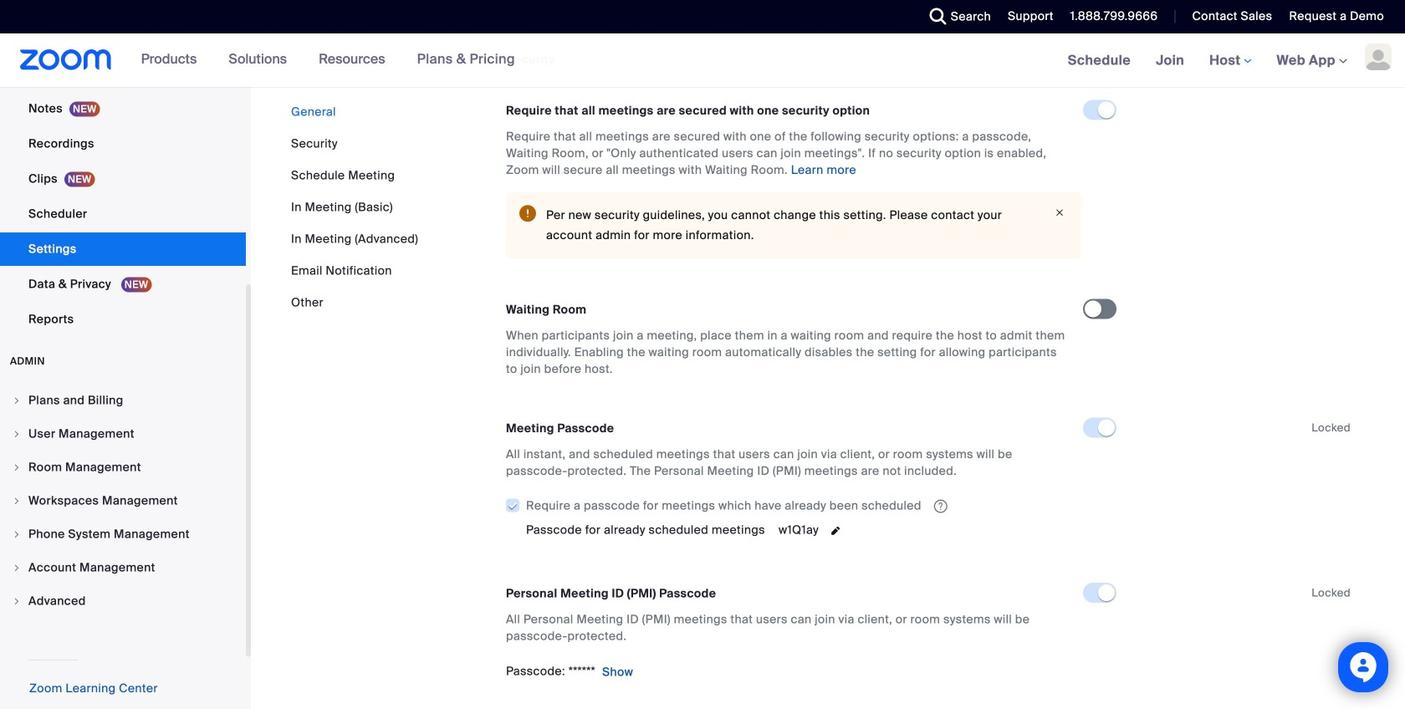 Task type: vqa. For each thing, say whether or not it's contained in the screenshot.
DynaPuff dropdown button
no



Task type: describe. For each thing, give the bounding box(es) containing it.
personal menu menu
[[0, 0, 246, 338]]

4 menu item from the top
[[0, 485, 246, 517]]

3 menu item from the top
[[0, 452, 246, 484]]

edit password for meetings which have already been scheduled image
[[826, 523, 846, 540]]

zoom logo image
[[20, 49, 112, 70]]

profile picture image
[[1366, 44, 1392, 70]]

security element
[[496, 47, 1361, 710]]

3 right image from the top
[[12, 563, 22, 573]]

1 right image from the top
[[12, 396, 22, 406]]

application inside the security element
[[505, 493, 1084, 518]]

2 right image from the top
[[12, 496, 22, 506]]

6 menu item from the top
[[0, 552, 246, 584]]

alert inside the security element
[[506, 192, 1084, 259]]

2 menu item from the top
[[0, 418, 246, 450]]



Task type: locate. For each thing, give the bounding box(es) containing it.
meetings navigation
[[1056, 33, 1406, 88]]

0 vertical spatial right image
[[12, 429, 22, 439]]

product information navigation
[[129, 33, 528, 87]]

2 right image from the top
[[12, 463, 22, 473]]

warning image
[[520, 205, 536, 222]]

right image
[[12, 396, 22, 406], [12, 463, 22, 473], [12, 530, 22, 540], [12, 597, 22, 607]]

menu bar
[[291, 104, 418, 311]]

7 menu item from the top
[[0, 586, 246, 618]]

2 vertical spatial right image
[[12, 563, 22, 573]]

close image
[[1050, 205, 1070, 220]]

admin menu menu
[[0, 385, 246, 619]]

menu item
[[0, 385, 246, 417], [0, 418, 246, 450], [0, 452, 246, 484], [0, 485, 246, 517], [0, 519, 246, 551], [0, 552, 246, 584], [0, 586, 246, 618]]

1 vertical spatial right image
[[12, 496, 22, 506]]

1 right image from the top
[[12, 429, 22, 439]]

4 right image from the top
[[12, 597, 22, 607]]

learn more about require a passcode for meetings which have already been scheduled image
[[929, 499, 953, 514]]

alert
[[506, 192, 1084, 259]]

3 right image from the top
[[12, 530, 22, 540]]

5 menu item from the top
[[0, 519, 246, 551]]

1 menu item from the top
[[0, 385, 246, 417]]

side navigation navigation
[[0, 0, 251, 710]]

right image
[[12, 429, 22, 439], [12, 496, 22, 506], [12, 563, 22, 573]]

banner
[[0, 33, 1406, 88]]

application
[[505, 493, 1084, 518]]



